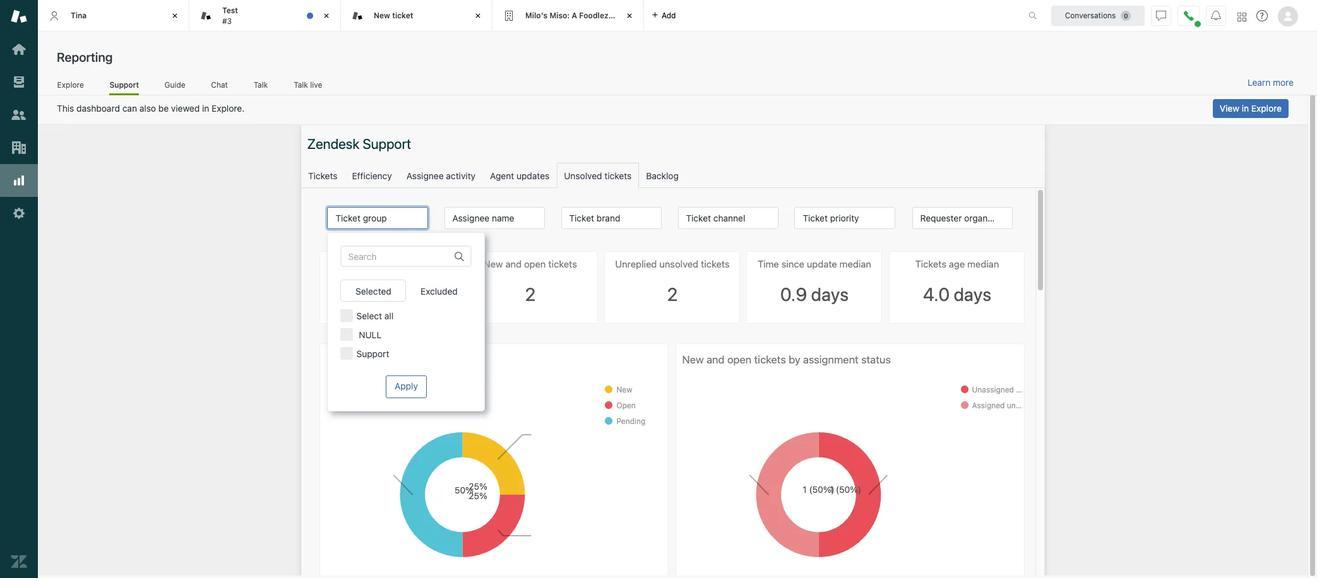 Task type: locate. For each thing, give the bounding box(es) containing it.
learn more
[[1248, 77, 1294, 88]]

1 horizontal spatial close image
[[472, 9, 484, 22]]

1 vertical spatial explore
[[1252, 103, 1282, 114]]

1 talk from the left
[[254, 80, 268, 89]]

1 in from the left
[[202, 103, 209, 114]]

learn
[[1248, 77, 1271, 88]]

ticket
[[392, 11, 413, 20]]

1 close image from the left
[[169, 9, 181, 22]]

in
[[202, 103, 209, 114], [1242, 103, 1249, 114]]

test
[[222, 6, 238, 15]]

2 close image from the left
[[472, 9, 484, 22]]

test #3
[[222, 6, 238, 26]]

2 horizontal spatial close image
[[623, 9, 636, 22]]

guide
[[165, 80, 185, 89]]

2 in from the left
[[1242, 103, 1249, 114]]

talk for talk live
[[294, 80, 308, 89]]

0 horizontal spatial talk
[[254, 80, 268, 89]]

tina tab
[[38, 0, 189, 32]]

0 vertical spatial explore
[[57, 80, 84, 89]]

close image for tina
[[169, 9, 181, 22]]

live
[[310, 80, 322, 89]]

explore up this on the top
[[57, 80, 84, 89]]

support link
[[110, 80, 139, 95]]

talk
[[254, 80, 268, 89], [294, 80, 308, 89]]

milo's miso: a foodlez subsidiary
[[526, 11, 650, 20]]

more
[[1273, 77, 1294, 88]]

in right view
[[1242, 103, 1249, 114]]

close image inside tina tab
[[169, 9, 181, 22]]

tab
[[189, 0, 341, 32]]

close image left milo's
[[472, 9, 484, 22]]

explore
[[57, 80, 84, 89], [1252, 103, 1282, 114]]

reporting
[[57, 50, 113, 64]]

2 talk from the left
[[294, 80, 308, 89]]

miso:
[[550, 11, 570, 20]]

1 horizontal spatial in
[[1242, 103, 1249, 114]]

1 horizontal spatial explore
[[1252, 103, 1282, 114]]

organizations image
[[11, 140, 27, 156]]

new ticket
[[374, 11, 413, 20]]

1 horizontal spatial talk
[[294, 80, 308, 89]]

in right viewed
[[202, 103, 209, 114]]

3 close image from the left
[[623, 9, 636, 22]]

close image inside "milo's miso: a foodlez subsidiary" tab
[[623, 9, 636, 22]]

close image for new ticket
[[472, 9, 484, 22]]

close image left #3
[[169, 9, 181, 22]]

close image inside new ticket tab
[[472, 9, 484, 22]]

zendesk products image
[[1238, 12, 1247, 21]]

in inside view in explore button
[[1242, 103, 1249, 114]]

close image left add dropdown button
[[623, 9, 636, 22]]

0 horizontal spatial close image
[[169, 9, 181, 22]]

close image
[[169, 9, 181, 22], [472, 9, 484, 22], [623, 9, 636, 22]]

foodlez
[[579, 11, 609, 20]]

be
[[158, 103, 169, 114]]

talk right the chat
[[254, 80, 268, 89]]

zendesk support image
[[11, 8, 27, 25]]

customers image
[[11, 107, 27, 123]]

explore down learn more link
[[1252, 103, 1282, 114]]

milo's miso: a foodlez subsidiary tab
[[493, 0, 650, 32]]

views image
[[11, 74, 27, 90]]

talk live link
[[293, 80, 323, 93]]

conversations
[[1065, 10, 1116, 20]]

a
[[572, 11, 577, 20]]

0 horizontal spatial in
[[202, 103, 209, 114]]

talk left live
[[294, 80, 308, 89]]

explore.
[[212, 103, 245, 114]]

tabs tab list
[[38, 0, 1016, 32]]

zendesk image
[[11, 554, 27, 570]]

chat link
[[211, 80, 228, 93]]

get started image
[[11, 41, 27, 57]]

reporting image
[[11, 172, 27, 189]]

close image for milo's miso: a foodlez subsidiary
[[623, 9, 636, 22]]



Task type: describe. For each thing, give the bounding box(es) containing it.
view in explore
[[1220, 103, 1282, 114]]

conversations button
[[1052, 5, 1145, 26]]

explore link
[[57, 80, 84, 93]]

close image
[[320, 9, 333, 22]]

also
[[139, 103, 156, 114]]

new ticket tab
[[341, 0, 493, 32]]

this
[[57, 103, 74, 114]]

add button
[[644, 0, 684, 31]]

view
[[1220, 103, 1240, 114]]

talk for talk
[[254, 80, 268, 89]]

dashboard
[[76, 103, 120, 114]]

talk link
[[253, 80, 268, 93]]

tab containing test
[[189, 0, 341, 32]]

notifications image
[[1211, 10, 1222, 21]]

talk live
[[294, 80, 322, 89]]

0 horizontal spatial explore
[[57, 80, 84, 89]]

support
[[110, 80, 139, 89]]

chat
[[211, 80, 228, 89]]

subsidiary
[[611, 11, 650, 20]]

this dashboard can also be viewed in explore.
[[57, 103, 245, 114]]

new
[[374, 11, 390, 20]]

add
[[662, 10, 676, 20]]

can
[[122, 103, 137, 114]]

button displays agent's chat status as invisible. image
[[1157, 10, 1167, 21]]

explore inside button
[[1252, 103, 1282, 114]]

guide link
[[164, 80, 186, 93]]

view in explore button
[[1213, 99, 1289, 118]]

viewed
[[171, 103, 200, 114]]

learn more link
[[1248, 77, 1294, 88]]

main element
[[0, 0, 38, 579]]

#3
[[222, 16, 232, 26]]

milo's
[[526, 11, 548, 20]]

tina
[[71, 11, 87, 20]]

get help image
[[1257, 10, 1268, 21]]

admin image
[[11, 205, 27, 222]]



Task type: vqa. For each thing, say whether or not it's contained in the screenshot.
view in explore at the right of the page
yes



